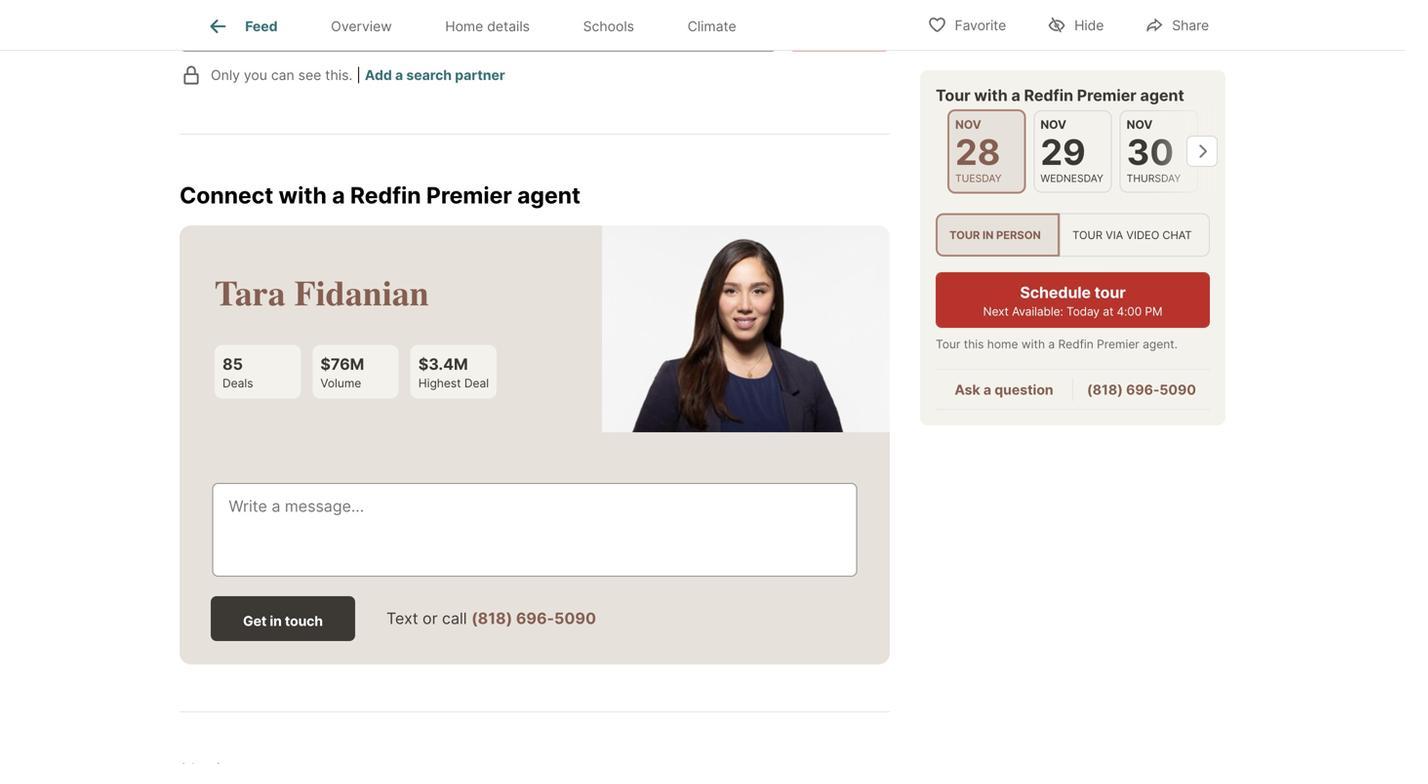 Task type: describe. For each thing, give the bounding box(es) containing it.
feed link
[[206, 15, 278, 38]]

29
[[1041, 131, 1086, 173]]

a for tour
[[1012, 86, 1021, 105]]

(818) 696-5090
[[1087, 382, 1197, 398]]

in for tour
[[983, 228, 994, 241]]

a for |
[[395, 67, 403, 84]]

tara fidanian
[[215, 274, 429, 314]]

tour for tour this home with a redfin premier agent.
[[936, 337, 961, 352]]

home details tab
[[419, 3, 557, 50]]

deals
[[223, 376, 253, 390]]

0 vertical spatial (818) 696-5090 link
[[1087, 382, 1197, 398]]

overview tab
[[304, 3, 419, 50]]

tour with a redfin premier agent
[[936, 86, 1185, 105]]

ask
[[955, 382, 981, 398]]

get
[[243, 613, 267, 629]]

1 vertical spatial 5090
[[554, 609, 596, 628]]

Write a message... text field
[[229, 495, 841, 565]]

schools
[[583, 18, 634, 34]]

touch
[[285, 613, 323, 629]]

get in touch
[[243, 613, 323, 629]]

highest
[[418, 376, 461, 390]]

video
[[1127, 228, 1160, 241]]

tour for tour via video chat
[[1073, 228, 1103, 241]]

0 vertical spatial 5090
[[1160, 382, 1197, 398]]

thursday
[[1127, 172, 1181, 184]]

redfin for tour
[[1024, 86, 1074, 105]]

tour via video chat
[[1073, 228, 1192, 241]]

agent for tour with a redfin premier agent
[[1141, 86, 1185, 105]]

text
[[387, 609, 418, 628]]

or
[[423, 609, 438, 628]]

premier for connect with a redfin premier agent
[[426, 182, 512, 209]]

share button
[[1129, 4, 1226, 44]]

with for tour
[[974, 86, 1008, 105]]

tour
[[1095, 283, 1126, 302]]

see
[[298, 67, 321, 84]]

hide button
[[1031, 4, 1121, 44]]

nov for 30
[[1127, 118, 1153, 132]]

tour for tour with a redfin premier agent
[[936, 86, 971, 105]]

28
[[956, 131, 1001, 173]]

list box containing tour in person
[[936, 213, 1210, 257]]

$3.4m highest deal
[[418, 355, 489, 390]]

a for connect
[[332, 182, 345, 209]]

2 vertical spatial premier
[[1097, 337, 1140, 352]]

climate
[[688, 18, 737, 34]]

tour in person
[[950, 228, 1041, 241]]

available:
[[1012, 305, 1064, 319]]

$3.4m
[[418, 355, 468, 374]]

| add a search partner
[[357, 67, 505, 84]]

tuesday
[[956, 172, 1002, 184]]

ask a question link
[[955, 382, 1054, 398]]

2 vertical spatial redfin
[[1059, 337, 1094, 352]]

agent for connect with a redfin premier agent
[[517, 182, 581, 209]]

you
[[244, 67, 267, 84]]

favorite
[[955, 17, 1006, 34]]

get in touch button
[[211, 596, 355, 641]]

30
[[1127, 131, 1174, 173]]

schools tab
[[557, 3, 661, 50]]

can
[[271, 67, 295, 84]]

overview
[[331, 18, 392, 34]]

at
[[1103, 305, 1114, 319]]

0 horizontal spatial (818)
[[472, 609, 513, 628]]

chat
[[1163, 228, 1192, 241]]

tour for tour in person
[[950, 228, 980, 241]]

connect
[[180, 182, 273, 209]]

with for connect
[[279, 182, 327, 209]]

tab list containing feed
[[180, 0, 779, 50]]

deal
[[464, 376, 489, 390]]

today
[[1067, 305, 1100, 319]]



Task type: locate. For each thing, give the bounding box(es) containing it.
climate tab
[[661, 3, 763, 50]]

list box
[[936, 213, 1210, 257]]

0 vertical spatial redfin
[[1024, 86, 1074, 105]]

1 vertical spatial with
[[279, 182, 327, 209]]

nov inside nov 30 thursday
[[1127, 118, 1153, 132]]

0 vertical spatial in
[[983, 228, 994, 241]]

call
[[442, 609, 467, 628]]

only you can see this.
[[211, 67, 353, 84]]

with right home
[[1022, 337, 1045, 352]]

tour left this
[[936, 337, 961, 352]]

tara fidanian link
[[215, 274, 429, 314]]

Add a comment... text field
[[196, 17, 761, 40]]

share
[[1172, 17, 1209, 34]]

tour up nov 28 tuesday on the top of the page
[[936, 86, 971, 105]]

redfin for connect
[[350, 182, 421, 209]]

tour left person
[[950, 228, 980, 241]]

0 vertical spatial 696-
[[1126, 382, 1160, 398]]

pm
[[1145, 305, 1163, 319]]

(818) down tour this home with a redfin premier agent.
[[1087, 382, 1123, 398]]

text or call (818) 696-5090
[[387, 609, 596, 628]]

nov down tour with a redfin premier agent
[[1041, 118, 1067, 132]]

1 horizontal spatial in
[[983, 228, 994, 241]]

1 horizontal spatial nov
[[1041, 118, 1067, 132]]

person
[[996, 228, 1041, 241]]

pasadena redfin agenttara fidanian image
[[602, 225, 890, 432]]

next
[[983, 305, 1009, 319]]

nov inside nov 29 wednesday
[[1041, 118, 1067, 132]]

3 nov from the left
[[1127, 118, 1153, 132]]

2 horizontal spatial with
[[1022, 337, 1045, 352]]

tour left via
[[1073, 228, 1103, 241]]

5090
[[1160, 382, 1197, 398], [554, 609, 596, 628]]

0 horizontal spatial agent
[[517, 182, 581, 209]]

0 horizontal spatial 696-
[[516, 609, 554, 628]]

add
[[365, 67, 392, 84]]

via
[[1106, 228, 1124, 241]]

wednesday
[[1041, 172, 1104, 184]]

nov for 29
[[1041, 118, 1067, 132]]

5090 down the agent.
[[1160, 382, 1197, 398]]

add a search partner button
[[365, 67, 505, 84]]

this
[[964, 337, 984, 352]]

with
[[974, 86, 1008, 105], [279, 182, 327, 209], [1022, 337, 1045, 352]]

1 horizontal spatial 696-
[[1126, 382, 1160, 398]]

nov up thursday
[[1127, 118, 1153, 132]]

nov 29 wednesday
[[1041, 118, 1104, 184]]

0 vertical spatial (818)
[[1087, 382, 1123, 398]]

5090 down write a message... text field
[[554, 609, 596, 628]]

1 vertical spatial (818) 696-5090 link
[[472, 609, 596, 628]]

0 vertical spatial premier
[[1077, 86, 1137, 105]]

home
[[988, 337, 1018, 352]]

nov for 28
[[956, 118, 982, 132]]

with right connect
[[279, 182, 327, 209]]

agent
[[1141, 86, 1185, 105], [517, 182, 581, 209]]

nov 28 tuesday
[[956, 118, 1002, 184]]

tara
[[215, 274, 286, 314]]

1 horizontal spatial agent
[[1141, 86, 1185, 105]]

premier for tour with a redfin premier agent
[[1077, 86, 1137, 105]]

696- right call
[[516, 609, 554, 628]]

0 horizontal spatial nov
[[956, 118, 982, 132]]

2 nov from the left
[[1041, 118, 1067, 132]]

in left person
[[983, 228, 994, 241]]

next image
[[1187, 136, 1218, 167]]

partner
[[455, 67, 505, 84]]

details
[[487, 18, 530, 34]]

0 horizontal spatial (818) 696-5090 link
[[472, 609, 596, 628]]

(818)
[[1087, 382, 1123, 398], [472, 609, 513, 628]]

2 horizontal spatial nov
[[1127, 118, 1153, 132]]

in for get
[[270, 613, 282, 629]]

1 vertical spatial (818)
[[472, 609, 513, 628]]

a
[[395, 67, 403, 84], [1012, 86, 1021, 105], [332, 182, 345, 209], [1049, 337, 1055, 352], [984, 382, 992, 398]]

1 horizontal spatial (818)
[[1087, 382, 1123, 398]]

nov inside nov 28 tuesday
[[956, 118, 982, 132]]

1 vertical spatial 696-
[[516, 609, 554, 628]]

None button
[[948, 109, 1026, 194], [1034, 110, 1112, 193], [1120, 110, 1199, 193], [948, 109, 1026, 194], [1034, 110, 1112, 193], [1120, 110, 1199, 193]]

with up nov 28 tuesday on the top of the page
[[974, 86, 1008, 105]]

in
[[983, 228, 994, 241], [270, 613, 282, 629]]

1 vertical spatial agent
[[517, 182, 581, 209]]

$76m
[[320, 355, 364, 374]]

1 vertical spatial in
[[270, 613, 282, 629]]

hide
[[1075, 17, 1104, 34]]

(818) 696-5090 link down the agent.
[[1087, 382, 1197, 398]]

(818) 696-5090 link right call
[[472, 609, 596, 628]]

(818) right call
[[472, 609, 513, 628]]

1 horizontal spatial with
[[974, 86, 1008, 105]]

nov up the tuesday
[[956, 118, 982, 132]]

0 vertical spatial with
[[974, 86, 1008, 105]]

favorite button
[[911, 4, 1023, 44]]

volume
[[320, 376, 361, 390]]

4:00
[[1117, 305, 1142, 319]]

1 horizontal spatial (818) 696-5090 link
[[1087, 382, 1197, 398]]

1 vertical spatial redfin
[[350, 182, 421, 209]]

question
[[995, 382, 1054, 398]]

0 horizontal spatial with
[[279, 182, 327, 209]]

schedule tour next available: today at 4:00 pm
[[983, 283, 1163, 319]]

home
[[445, 18, 483, 34]]

(818) 696-5090 link
[[1087, 382, 1197, 398], [472, 609, 596, 628]]

fidanian
[[294, 274, 429, 314]]

1 horizontal spatial 5090
[[1160, 382, 1197, 398]]

search
[[406, 67, 452, 84]]

1 nov from the left
[[956, 118, 982, 132]]

$76m volume
[[320, 355, 364, 390]]

0 horizontal spatial 5090
[[554, 609, 596, 628]]

696-
[[1126, 382, 1160, 398], [516, 609, 554, 628]]

696- down the agent.
[[1126, 382, 1160, 398]]

schedule
[[1020, 283, 1091, 302]]

premier
[[1077, 86, 1137, 105], [426, 182, 512, 209], [1097, 337, 1140, 352]]

agent.
[[1143, 337, 1178, 352]]

tour
[[936, 86, 971, 105], [950, 228, 980, 241], [1073, 228, 1103, 241], [936, 337, 961, 352]]

0 vertical spatial agent
[[1141, 86, 1185, 105]]

this.
[[325, 67, 353, 84]]

in inside list box
[[983, 228, 994, 241]]

connect with a redfin premier agent
[[180, 182, 581, 209]]

feed
[[245, 18, 278, 34]]

in inside button
[[270, 613, 282, 629]]

2 vertical spatial with
[[1022, 337, 1045, 352]]

nov
[[956, 118, 982, 132], [1041, 118, 1067, 132], [1127, 118, 1153, 132]]

in right get
[[270, 613, 282, 629]]

85
[[223, 355, 243, 374]]

redfin
[[1024, 86, 1074, 105], [350, 182, 421, 209], [1059, 337, 1094, 352]]

only
[[211, 67, 240, 84]]

|
[[357, 67, 361, 84]]

tour this home with a redfin premier agent.
[[936, 337, 1178, 352]]

home details
[[445, 18, 530, 34]]

1 vertical spatial premier
[[426, 182, 512, 209]]

0 horizontal spatial in
[[270, 613, 282, 629]]

85 deals
[[223, 355, 253, 390]]

tab list
[[180, 0, 779, 50]]

nov 30 thursday
[[1127, 118, 1181, 184]]

ask a question
[[955, 382, 1054, 398]]



Task type: vqa. For each thing, say whether or not it's contained in the screenshot.
'used'
no



